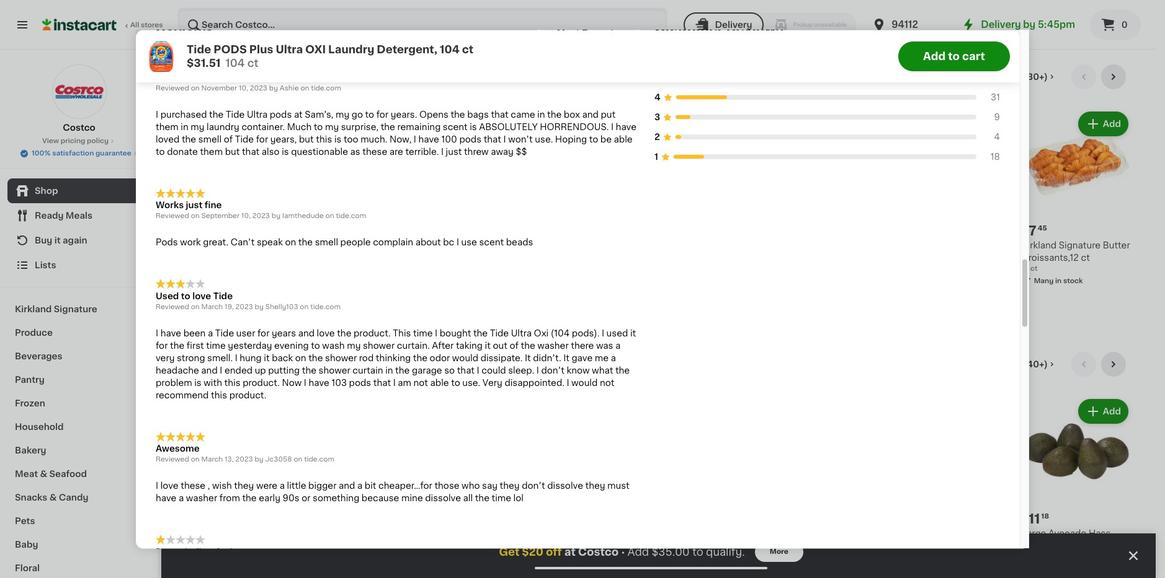 Task type: describe. For each thing, give the bounding box(es) containing it.
buy it again
[[35, 236, 87, 245]]

in down purchased
[[181, 123, 188, 132]]

and up with
[[201, 367, 218, 376]]

my inside i have been a tide user for years and love the product. this time i bought  the tide ultra oxi (104 pods). i used it for the first time yesterday evening to wash my shower curtain. after taking it out of the washer there was a very strong smell. i hung it back on the shower rod thinking the odor would dissipate. it didn't. it gave me a headache and i ended up putting the shower curtain in the garage so that i could sleep. i don't know what the problem is with this product. now i have 103 pods that i am not able to use. very disappointed. i would not recommend this product.
[[347, 342, 361, 351]]

kirkland for drinking
[[186, 242, 221, 250]]

ct down "variety,"
[[1028, 554, 1035, 561]]

on right ashie
[[301, 85, 309, 92]]

pods).
[[572, 330, 600, 338]]

container.
[[242, 123, 285, 132]]

to inside get $20 off at costco • add $35.00 to qualify.
[[693, 548, 704, 558]]

i down know
[[567, 379, 569, 388]]

stock left get
[[467, 554, 486, 561]]

tide down container.
[[235, 136, 254, 144]]

box
[[564, 111, 580, 119]]

reviewed inside works just fine reviewed on september 10, 2023 by iamthedude on tide.com
[[156, 213, 189, 220]]

i up was
[[602, 330, 604, 338]]

guarantee
[[96, 150, 131, 157]]

what
[[592, 367, 613, 376]]

ct down avocado
[[1065, 542, 1074, 551]]

awesome reviewed on march 13, 2023 by jc3058 on tide.com
[[156, 445, 335, 464]]

$31.51
[[187, 58, 221, 68]]

0 horizontal spatial them
[[156, 123, 179, 132]]

kirkland for tissue,
[[425, 242, 460, 250]]

view all (40+) button
[[983, 353, 1062, 378]]

10, inside the jumbo scent reviewed on november 10, 2023 by ashie on tide.com
[[239, 85, 248, 92]]

lb inside bananas, 3 lbs 3 lb
[[192, 542, 199, 548]]

on right speak
[[285, 239, 296, 248]]

ultra inside i have been a tide user for years and love the product. this time i bought  the tide ultra oxi (104 pods). i used it for the first time yesterday evening to wash my shower curtain. after taking it out of the washer there was a very strong smell. i hung it back on the shower rod thinking the odor would dissipate. it didn't. it gave me a headache and i ended up putting the shower curtain in the garage so that i could sleep. i don't know what the problem is with this product. now i have 103 pods that i am not able to use. very disappointed. i would not recommend this product.
[[511, 330, 532, 338]]

0 vertical spatial time
[[413, 330, 433, 338]]

this inside 'i purchased the tide ultra pods at sam's, my go to for years. opens the bags that came in the box and put them in my laundry container. much to my surprise, the remaining scent is absolutely horrendous. i have loved the smell of tide for years, but this is too much. now, i have 100 pods that i won't use. hoping to be able to donate them but that also is questionable as these are terrible. i just threw away $$'
[[316, 136, 332, 144]]

a left little
[[280, 483, 285, 491]]

in left get
[[459, 554, 465, 561]]

94112 button
[[872, 7, 947, 42]]

lb inside button
[[550, 542, 557, 548]]

the right from
[[242, 495, 257, 504]]

the up now,
[[381, 123, 395, 132]]

0 vertical spatial product.
[[354, 330, 391, 338]]

instacart logo image
[[42, 17, 117, 32]]

i love these , wish they were a little bigger and  a bit cheaper…for those who say they don't dissolve they must have a washer from the early 90s or something because mine dissolve all the time lol
[[156, 483, 630, 504]]

use. inside i have been a tide user for years and love the product. this time i bought  the tide ultra oxi (104 pods). i used it for the first time yesterday evening to wash my shower curtain. after taking it out of the washer there was a very strong smell. i hung it back on the shower rod thinking the odor would dissipate. it didn't. it gave me a headache and i ended up putting the shower curtain in the garage so that i could sleep. i don't know what the problem is with this product. now i have 103 pods that i am not able to use. very disappointed. i would not recommend this product.
[[462, 379, 480, 388]]

back
[[272, 355, 293, 363]]

scent inside the jumbo scent reviewed on november 10, 2023 by ashie on tide.com
[[189, 74, 215, 82]]

and up the evening
[[298, 330, 315, 338]]

pantry
[[15, 376, 45, 385]]

2 vertical spatial shower
[[319, 367, 350, 376]]

2 vertical spatial scent
[[479, 239, 504, 248]]

i down put
[[611, 123, 614, 132]]

green seedless grapes, 3 lbs 3 lb
[[783, 530, 888, 561]]

shelly103
[[265, 304, 298, 311]]

reviewed inside the jumbo scent reviewed on november 10, 2023 by ashie on tide.com
[[156, 85, 189, 92]]

on up been
[[191, 304, 200, 311]]

4.5"
[[485, 254, 502, 263]]

bakery
[[15, 447, 46, 455]]

i right bc
[[457, 239, 459, 248]]

1 not from the left
[[414, 379, 428, 388]]

don't inside i have been a tide user for years and love the product. this time i bought  the tide ultra oxi (104 pods). i used it for the first time yesterday evening to wash my shower curtain. after taking it out of the washer there was a very strong smell. i hung it back on the shower rod thinking the odor would dissipate. it didn't. it gave me a headache and i ended up putting the shower curtain in the garage so that i could sleep. i don't know what the problem is with this product. now i have 103 pods that i am not able to use. very disappointed. i would not recommend this product.
[[541, 367, 565, 376]]

kirkland for croissants,12
[[1022, 242, 1057, 250]]

item carousel region containing fresh fruit
[[186, 353, 1131, 579]]

now,
[[390, 136, 412, 144]]

the right putting
[[302, 367, 316, 376]]

on right 'shelly103'
[[300, 304, 309, 311]]

works just fine reviewed on september 10, 2023 by iamthedude on tide.com
[[156, 202, 366, 220]]

have left the 103
[[309, 379, 329, 388]]

to left be
[[589, 136, 598, 144]]

18 right •
[[664, 542, 671, 548]]

i up ended
[[235, 355, 238, 363]]

ashie
[[280, 85, 299, 92]]

x inside kirkland signature bath tissue, 2-ply, 4.5" x 4", 380 sheets, 30 ct
[[505, 254, 510, 263]]

signature for water,
[[223, 242, 265, 250]]

tide.com inside used to love tide reviewed on march 19, 2023 by shelly103 on tide.com
[[310, 304, 341, 311]]

won't
[[508, 136, 533, 144]]

the down say
[[475, 495, 490, 504]]

2023 inside used to love tide reviewed on march 19, 2023 by shelly103 on tide.com
[[236, 304, 253, 311]]

my down purchased
[[191, 123, 204, 132]]

$20
[[522, 548, 544, 558]]

many in stock left get
[[437, 554, 486, 561]]

0 horizontal spatial dissolve
[[425, 495, 461, 504]]

absolutely
[[479, 123, 538, 132]]

my down sam's,
[[325, 123, 339, 132]]

ct right "12"
[[1031, 266, 1038, 273]]

be
[[601, 136, 612, 144]]

tide.com inside awesome reviewed on march 13, 2023 by jc3058 on tide.com
[[304, 457, 335, 464]]

tide inside used to love tide reviewed on march 19, 2023 by shelly103 on tide.com
[[213, 292, 233, 301]]

a right me at the right bottom of page
[[611, 355, 616, 363]]

13,
[[225, 457, 234, 464]]

away
[[491, 148, 514, 157]]

pricing
[[61, 138, 85, 145]]

18 right blueberries,
[[994, 530, 1003, 538]]

time inside the i love these , wish they were a little bigger and  a bit cheaper…for those who say they don't dissolve they must have a washer from the early 90s or something because mine dissolve all the time lol
[[492, 495, 511, 504]]

sheets,
[[445, 266, 477, 275]]

view pricing policy
[[42, 138, 109, 145]]

all
[[130, 22, 139, 29]]

of inside i have been a tide user for years and love the product. this time i bought  the tide ultra oxi (104 pods). i used it for the first time yesterday evening to wash my shower curtain. after taking it out of the washer there was a very strong smell. i hung it back on the shower rod thinking the odor would dissipate. it didn't. it gave me a headache and i ended up putting the shower curtain in the garage so that i could sleep. i don't know what the problem is with this product. now i have 103 pods that i am not able to use. very disappointed. i would not recommend this product.
[[510, 342, 519, 351]]

18 inside $ 11 18
[[1042, 514, 1049, 520]]

delivery by 5:45pm
[[981, 20, 1075, 29]]

view for fresh fruit
[[988, 361, 1010, 369]]

didn't.
[[533, 355, 561, 363]]

all stores link
[[42, 7, 164, 42]]

strong
[[177, 355, 205, 363]]

2 for 2
[[655, 133, 660, 142]]

i up disappointed. on the bottom of the page
[[537, 367, 539, 376]]

product group containing 7
[[1022, 109, 1131, 289]]

the up laundry at the top
[[209, 111, 224, 119]]

kirkland signature
[[15, 305, 97, 314]]

thinking
[[376, 355, 411, 363]]

lb inside button
[[312, 542, 318, 548]]

1 vertical spatial pods
[[459, 136, 482, 144]]

just inside 'i purchased the tide ultra pods at sam's, my go to for years. opens the bags that came in the box and put them in my laundry container. much to my surprise, the remaining scent is absolutely horrendous. i have loved the smell of tide for years, but this is too much. now, i have 100 pods that i won't use. hoping to be able to donate them but that also is questionable as these are terrible. i just threw away $$'
[[446, 148, 462, 157]]

awesome
[[156, 445, 200, 454]]

a right been
[[208, 330, 213, 338]]

signature up produce link
[[54, 305, 97, 314]]

this
[[393, 330, 411, 338]]

qualify.
[[706, 548, 745, 558]]

with
[[204, 379, 222, 388]]

all inside the i love these , wish they were a little bigger and  a bit cheaper…for those who say they don't dissolve they must have a washer from the early 90s or something because mine dissolve all the time lol
[[463, 495, 473, 504]]

dissipate.
[[481, 355, 523, 363]]

ct right detergent,
[[462, 44, 474, 54]]

lists link
[[7, 253, 151, 278]]

is down years,
[[282, 148, 289, 157]]

100%
[[32, 150, 51, 157]]

1 vertical spatial this
[[224, 379, 240, 388]]

these inside 'i purchased the tide ultra pods at sam's, my go to for years. opens the bags that came in the box and put them in my laundry container. much to my surprise, the remaining scent is absolutely horrendous. i have loved the smell of tide for years, but this is too much. now, i have 100 pods that i won't use. hoping to be able to donate them but that also is questionable as these are terrible. i just threw away $$'
[[363, 148, 387, 157]]

delivery for delivery by 5:45pm
[[981, 20, 1021, 29]]

1 vertical spatial product.
[[243, 379, 280, 388]]

stock up 19,
[[228, 291, 248, 297]]

detergent,
[[377, 44, 438, 54]]

as
[[350, 148, 360, 157]]

1 vertical spatial time
[[206, 342, 226, 351]]

meat
[[15, 470, 38, 479]]

to left wash
[[311, 342, 320, 351]]

problem
[[156, 379, 192, 388]]

for right user
[[258, 330, 270, 338]]

bananas, 3 lbs
[[306, 242, 368, 250]]

or
[[302, 495, 311, 504]]

i up the away
[[504, 136, 506, 144]]

in left qualify.
[[697, 554, 704, 561]]

1 horizontal spatial 5
[[1057, 542, 1062, 551]]

all for 7
[[1012, 73, 1022, 81]]

purchased
[[161, 111, 207, 119]]

1 horizontal spatial would
[[572, 379, 598, 388]]

103
[[332, 379, 347, 388]]

the up taking
[[473, 330, 488, 338]]

my left go
[[336, 111, 349, 119]]

it up up at bottom
[[264, 355, 270, 363]]

love inside the i love these , wish they were a little bigger and  a bit cheaper…for those who say they don't dissolve they must have a washer from the early 90s or something because mine dissolve all the time lol
[[161, 483, 179, 491]]

costco inside get $20 off at costco • add $35.00 to qualify.
[[578, 548, 619, 558]]

is down bags
[[470, 123, 477, 132]]

the left box
[[547, 111, 562, 119]]

have right horrendous.
[[616, 123, 637, 132]]

it left out
[[485, 342, 491, 351]]

2023 inside works just fine reviewed on september 10, 2023 by iamthedude on tide.com
[[252, 213, 270, 220]]

0 vertical spatial fl
[[206, 266, 212, 275]]

to down loved
[[156, 148, 165, 157]]

signature for ct
[[1059, 242, 1101, 250]]

oz,
[[214, 266, 226, 275]]

by inside awesome reviewed on march 13, 2023 by jc3058 on tide.com
[[255, 457, 264, 464]]

people
[[340, 239, 371, 248]]

the up the garage
[[413, 355, 428, 363]]

lbs for bananas, 3 lbs
[[355, 242, 368, 250]]

for left "years."
[[376, 111, 389, 119]]

the down oxi
[[521, 342, 535, 351]]

able inside 'i purchased the tide ultra pods at sam's, my go to for years. opens the bags that came in the box and put them in my laundry container. much to my surprise, the remaining scent is absolutely horrendous. i have loved the smell of tide for years, but this is too much. now, i have 100 pods that i won't use. hoping to be able to donate them but that also is questionable as these are terrible. i just threw away $$'
[[614, 136, 633, 144]]

add to cart button
[[899, 41, 1010, 71]]

i right now
[[304, 379, 306, 388]]

terrible.
[[406, 148, 439, 157]]

pods
[[156, 239, 178, 248]]

add inside get $20 off at costco • add $35.00 to qualify.
[[628, 548, 649, 558]]

works
[[156, 202, 184, 210]]

on right 'iamthedude'
[[326, 213, 334, 220]]

1 vertical spatial 4
[[994, 133, 1000, 142]]

have left been
[[161, 330, 181, 338]]

the up the very on the bottom of the page
[[170, 342, 184, 351]]

1 3 lb from the left
[[425, 542, 438, 548]]

stock right $35.00
[[705, 554, 725, 561]]

early
[[259, 495, 280, 504]]

a down used
[[616, 342, 621, 351]]

2 not from the left
[[600, 379, 615, 388]]

that left also
[[242, 148, 260, 157]]

love inside i have been a tide user for years and love the product. this time i bought  the tide ultra oxi (104 pods). i used it for the first time yesterday evening to wash my shower curtain. after taking it out of the washer there was a very strong smell. i hung it back on the shower rod thinking the odor would dissipate. it didn't. it gave me a headache and i ended up putting the shower curtain in the garage so that i could sleep. i don't know what the problem is with this product. now i have 103 pods that i am not able to use. very disappointed. i would not recommend this product.
[[317, 330, 335, 338]]

2023 inside awesome reviewed on march 13, 2023 by jc3058 on tide.com
[[235, 457, 253, 464]]

avocado
[[1049, 530, 1087, 538]]

floral
[[15, 565, 40, 573]]

that up the away
[[484, 136, 501, 144]]

baby
[[15, 541, 38, 550]]

cheaper…for
[[379, 483, 432, 491]]

on right jc3058
[[294, 457, 302, 464]]

0 horizontal spatial reviews
[[156, 26, 213, 39]]

tide.com inside works just fine reviewed on september 10, 2023 by iamthedude on tide.com
[[336, 213, 366, 220]]

doesn't dissolve!
[[156, 549, 233, 557]]

have up terrible.
[[419, 136, 439, 144]]

add to cart
[[923, 51, 985, 61]]

1 vertical spatial smell
[[315, 239, 338, 248]]

march inside used to love tide reviewed on march 19, 2023 by shelly103 on tide.com
[[201, 304, 223, 311]]

$ 11 18
[[1024, 513, 1049, 526]]

beverages link
[[7, 345, 151, 369]]

jc3058
[[265, 457, 292, 464]]

stock inside product group
[[1064, 278, 1083, 285]]

0 vertical spatial but
[[299, 136, 314, 144]]

for up the very on the bottom of the page
[[156, 342, 168, 351]]

iamthedude
[[282, 213, 324, 220]]

1 vertical spatial shower
[[325, 355, 357, 363]]

i inside the i love these , wish they were a little bigger and  a bit cheaper…for those who say they don't dissolve they must have a washer from the early 90s or something because mine dissolve all the time lol
[[156, 483, 158, 491]]

of inside 'i purchased the tide ultra pods at sam's, my go to for years. opens the bags that came in the box and put them in my laundry container. much to my surprise, the remaining scent is absolutely horrendous. i have loved the smell of tide for years, but this is too much. now, i have 100 pods that i won't use. hoping to be able to donate them but that also is questionable as these are terrible. i just threw away $$'
[[224, 136, 233, 144]]

$ for 11
[[1024, 514, 1029, 520]]

satisfaction
[[52, 150, 94, 157]]

lb down those
[[431, 542, 438, 548]]

in up 19,
[[220, 291, 226, 297]]

kirkland up produce
[[15, 305, 52, 314]]

1 horizontal spatial reviews
[[726, 21, 784, 34]]

bakery link
[[7, 439, 151, 463]]

i left could
[[477, 367, 479, 376]]

used
[[156, 292, 179, 301]]

in down the croissants,12
[[1056, 278, 1062, 285]]

to down sam's,
[[314, 123, 323, 132]]

pets link
[[7, 510, 151, 534]]

that up absolutely
[[491, 111, 509, 119]]

tide inside 'tide pods plus ultra oxi laundry detergent, 104 ct $31.51 104 ct'
[[187, 44, 211, 54]]

90s
[[283, 495, 300, 504]]

3 they from the left
[[585, 483, 605, 491]]

gave
[[572, 355, 593, 363]]

frozen link
[[7, 392, 151, 416]]

fresh fruit
[[186, 358, 260, 371]]

washer inside i have been a tide user for years and love the product. this time i bought  the tide ultra oxi (104 pods). i used it for the first time yesterday evening to wash my shower curtain. after taking it out of the washer there was a very strong smell. i hung it back on the shower rod thinking the odor would dissipate. it didn't. it gave me a headache and i ended up putting the shower curtain in the garage so that i could sleep. i don't know what the problem is with this product. now i have 103 pods that i am not able to use. very disappointed. i would not recommend this product.
[[538, 342, 569, 351]]

pods inside i have been a tide user for years and love the product. this time i bought  the tide ultra oxi (104 pods). i used it for the first time yesterday evening to wash my shower curtain. after taking it out of the washer there was a very strong smell. i hung it back on the shower rod thinking the odor would dissipate. it didn't. it gave me a headache and i ended up putting the shower curtain in the garage so that i could sleep. i don't know what the problem is with this product. now i have 103 pods that i am not able to use. very disappointed. i would not recommend this product.
[[349, 379, 371, 388]]

many in stock down the croissants,12
[[1034, 278, 1083, 285]]

use. inside 'i purchased the tide ultra pods at sam's, my go to for years. opens the bags that came in the box and put them in my laundry container. much to my surprise, the remaining scent is absolutely horrendous. i have loved the smell of tide for years, but this is too much. now, i have 100 pods that i won't use. hoping to be able to donate them but that also is questionable as these are terrible. i just threw away $$'
[[535, 136, 553, 144]]

1 vertical spatial 104
[[226, 58, 245, 68]]

oxi
[[305, 44, 326, 54]]

view all (30+)
[[988, 73, 1048, 81]]

0 vertical spatial shower
[[363, 342, 395, 351]]

tide up out
[[490, 330, 509, 338]]

1 vertical spatial 5
[[1022, 554, 1026, 561]]

i up the very on the bottom of the page
[[156, 330, 158, 338]]

costco logo image
[[52, 65, 106, 119]]

bath
[[506, 242, 527, 250]]

have inside the i love these , wish they were a little bigger and  a bit cheaper…for those who say they don't dissolve they must have a washer from the early 90s or something because mine dissolve all the time lol
[[156, 495, 176, 504]]

it right buy on the left of page
[[54, 236, 61, 245]]

to inside used to love tide reviewed on march 19, 2023 by shelly103 on tide.com
[[181, 292, 190, 301]]

tide left user
[[215, 330, 234, 338]]

it right used
[[630, 330, 636, 338]]

many in stock down the 18 oz
[[676, 554, 725, 561]]

oz inside "kirkland signature purified drinking water, 16.9 fl oz, 40-count 40 x 16.9 fl oz"
[[225, 278, 234, 285]]

ply,
[[466, 254, 482, 263]]

the left bags
[[451, 111, 465, 119]]

out
[[493, 342, 508, 351]]

the up am
[[395, 367, 410, 376]]

1 horizontal spatial 104
[[440, 44, 460, 54]]

scent inside 'i purchased the tide ultra pods at sam's, my go to for years. opens the bags that came in the box and put them in my laundry container. much to my surprise, the remaining scent is absolutely horrendous. i have loved the smell of tide for years, but this is too much. now, i have 100 pods that i won't use. hoping to be able to donate them but that also is questionable as these are terrible. i just threw away $$'
[[443, 123, 468, 132]]

to right go
[[365, 111, 374, 119]]

treatment tracker modal dialog
[[161, 534, 1156, 579]]

x inside "kirkland signature purified drinking water, 16.9 fl oz, 40-count 40 x 16.9 fl oz"
[[197, 278, 201, 285]]

to inside button
[[948, 51, 960, 61]]

ultra inside 'i purchased the tide ultra pods at sam's, my go to for years. opens the bags that came in the box and put them in my laundry container. much to my surprise, the remaining scent is absolutely horrendous. i have loved the smell of tide for years, but this is too much. now, i have 100 pods that i won't use. hoping to be able to donate them but that also is questionable as these are terrible. i just threw away $$'
[[247, 111, 268, 119]]

i down smell.
[[220, 367, 222, 376]]

love inside used to love tide reviewed on march 19, 2023 by shelly103 on tide.com
[[192, 292, 211, 301]]

0 vertical spatial pods
[[270, 111, 292, 119]]

pods work great. can't speak on the smell people complain about bc i use scent beads
[[156, 239, 533, 248]]

tide up laundry at the top
[[226, 111, 245, 119]]

donate
[[167, 148, 198, 157]]



Task type: locate. For each thing, give the bounding box(es) containing it.
reviewed inside used to love tide reviewed on march 19, 2023 by shelly103 on tide.com
[[156, 304, 189, 311]]

0 vertical spatial able
[[614, 136, 633, 144]]

1 vertical spatial $
[[1024, 514, 1029, 520]]

0 horizontal spatial costco
[[63, 123, 95, 132]]

by inside used to love tide reviewed on march 19, 2023 by shelly103 on tide.com
[[255, 304, 264, 311]]

16.9 up 40
[[186, 266, 204, 275]]

10, down sellers
[[239, 85, 248, 92]]

all
[[1012, 73, 1022, 81], [1012, 361, 1022, 369], [463, 495, 473, 504]]

in right came
[[537, 111, 545, 119]]

march left 19,
[[201, 304, 223, 311]]

a
[[208, 330, 213, 338], [616, 342, 621, 351], [611, 355, 616, 363], [280, 483, 285, 491], [357, 483, 363, 491], [179, 495, 184, 504]]

ct down plus
[[247, 58, 259, 68]]

2 it from the left
[[564, 355, 570, 363]]

up
[[255, 367, 266, 376]]

0 vertical spatial march
[[201, 304, 223, 311]]

fl down the oz,
[[219, 278, 224, 285]]

1 horizontal spatial bananas,
[[306, 242, 345, 250]]

tide.com inside the jumbo scent reviewed on november 10, 2023 by ashie on tide.com
[[311, 85, 341, 92]]

not down the garage
[[414, 379, 428, 388]]

view
[[988, 73, 1010, 81], [42, 138, 59, 145], [988, 361, 1010, 369]]

a left bit
[[357, 483, 363, 491]]

by left 'iamthedude'
[[272, 213, 281, 220]]

1 horizontal spatial 2
[[655, 133, 660, 142]]

to
[[948, 51, 960, 61], [365, 111, 374, 119], [314, 123, 323, 132], [589, 136, 598, 144], [156, 148, 165, 157], [181, 292, 190, 301], [311, 342, 320, 351], [451, 379, 460, 388], [693, 548, 704, 558]]

i up after
[[435, 330, 438, 338]]

1 horizontal spatial fl
[[219, 278, 224, 285]]

recent
[[582, 29, 614, 37]]

0 vertical spatial washer
[[538, 342, 569, 351]]

1 vertical spatial 16.9
[[203, 278, 217, 285]]

doesn't
[[156, 549, 191, 557]]

1 vertical spatial march
[[201, 457, 223, 464]]

surprise,
[[341, 123, 379, 132]]

delivery button
[[684, 12, 764, 37]]

this up "questionable"
[[316, 136, 332, 144]]

that right the so
[[457, 367, 475, 376]]

0 horizontal spatial &
[[40, 470, 47, 479]]

1 reviewed from the top
[[156, 85, 189, 92]]

0 vertical spatial love
[[192, 292, 211, 301]]

first
[[187, 342, 204, 351]]

item carousel region
[[186, 65, 1131, 343], [186, 353, 1131, 579]]

after
[[432, 342, 454, 351]]

$ inside $ 7 45
[[1024, 225, 1029, 232]]

smell down laundry at the top
[[198, 136, 222, 144]]

by inside works just fine reviewed on september 10, 2023 by iamthedude on tide.com
[[272, 213, 281, 220]]

1 vertical spatial dissolve
[[425, 495, 461, 504]]

4 down 9
[[994, 133, 1000, 142]]

put
[[601, 111, 616, 119]]

must
[[608, 483, 630, 491]]

1 horizontal spatial just
[[446, 148, 462, 157]]

1 horizontal spatial costco
[[578, 548, 619, 558]]

0 vertical spatial x
[[505, 254, 510, 263]]

1 $ from the top
[[1024, 225, 1029, 232]]

40-
[[229, 266, 244, 275]]

organic
[[902, 530, 937, 538]]

on down the awesome
[[191, 457, 200, 464]]

kirkland signature butter croissants,12 ct 12 ct
[[1022, 242, 1130, 273]]

1 vertical spatial 10,
[[241, 213, 251, 220]]

at right off
[[565, 548, 576, 558]]

1 vertical spatial able
[[430, 379, 449, 388]]

on inside i have been a tide user for years and love the product. this time i bought  the tide ultra oxi (104 pods). i used it for the first time yesterday evening to wash my shower curtain. after taking it out of the washer there was a very strong smell. i hung it back on the shower rod thinking the odor would dissipate. it didn't. it gave me a headache and i ended up putting the shower curtain in the garage so that i could sleep. i don't know what the problem is with this product. now i have 103 pods that i am not able to use. very disappointed. i would not recommend this product.
[[295, 355, 306, 363]]

bananas, inside bananas, 3 lbs button
[[306, 242, 345, 250]]

1 vertical spatial washer
[[186, 495, 217, 504]]

1 horizontal spatial they
[[500, 483, 520, 491]]

1 vertical spatial love
[[317, 330, 335, 338]]

because
[[362, 495, 399, 504]]

curtain
[[353, 367, 383, 376]]

signature for 2-
[[462, 242, 504, 250]]

this down ended
[[224, 379, 240, 388]]

0 horizontal spatial washer
[[186, 495, 217, 504]]

go
[[352, 111, 363, 119]]

1 horizontal spatial x
[[505, 254, 510, 263]]

about
[[416, 239, 441, 248]]

all inside view all (40+) popup button
[[1012, 361, 1022, 369]]

0 horizontal spatial but
[[225, 148, 240, 157]]

remaining
[[397, 123, 441, 132]]

view for best sellers
[[988, 73, 1010, 81]]

10, right september
[[241, 213, 251, 220]]

wish
[[212, 483, 232, 491]]

add inside button
[[923, 51, 946, 61]]

all stores
[[130, 22, 163, 29]]

0 vertical spatial costco
[[63, 123, 95, 132]]

best
[[186, 70, 218, 83]]

kirkland inside kirkland signature butter croissants,12 ct 12 ct
[[1022, 242, 1057, 250]]

threw
[[464, 148, 489, 157]]

1 vertical spatial use.
[[462, 379, 480, 388]]

delivery inside "delivery by 5:45pm" "link"
[[981, 20, 1021, 29]]

4
[[655, 93, 661, 102], [994, 133, 1000, 142]]

signature
[[223, 242, 265, 250], [462, 242, 504, 250], [1059, 242, 1101, 250], [54, 305, 97, 314]]

these left ,
[[181, 483, 205, 491]]

very
[[156, 355, 175, 363]]

are
[[390, 148, 403, 157]]

don't down didn't. at the left
[[541, 367, 565, 376]]

$ inside $ 11 18
[[1024, 514, 1029, 520]]

i down "remaining"
[[414, 136, 416, 144]]

2 horizontal spatial ultra
[[511, 330, 532, 338]]

lb
[[192, 542, 199, 548], [312, 542, 318, 548], [431, 542, 438, 548], [550, 542, 557, 548], [789, 554, 796, 561]]

who
[[462, 483, 480, 491]]

2 vertical spatial this
[[211, 392, 227, 400]]

3 reviewed from the top
[[156, 304, 189, 311]]

1 vertical spatial costco
[[578, 548, 619, 558]]

10, inside works just fine reviewed on september 10, 2023 by iamthedude on tide.com
[[241, 213, 251, 220]]

1 they from the left
[[234, 483, 254, 491]]

many inside product group
[[1034, 278, 1054, 285]]

for down container.
[[256, 136, 268, 144]]

disappointed.
[[505, 379, 565, 388]]

many in stock up 19,
[[199, 291, 248, 297]]

0 vertical spatial these
[[363, 148, 387, 157]]

love down 40
[[192, 292, 211, 301]]

18 down 9
[[991, 153, 1000, 161]]

2 inside button
[[306, 542, 310, 548]]

it
[[54, 236, 61, 245], [630, 330, 636, 338], [485, 342, 491, 351], [264, 355, 270, 363]]

1 horizontal spatial of
[[510, 342, 519, 351]]

taking
[[456, 342, 483, 351]]

0 horizontal spatial lbs
[[236, 530, 249, 538]]

2 horizontal spatial pods
[[459, 136, 482, 144]]

1 vertical spatial bananas,
[[186, 530, 226, 538]]

all left (30+)
[[1012, 73, 1022, 81]]

able inside i have been a tide user for years and love the product. this time i bought  the tide ultra oxi (104 pods). i used it for the first time yesterday evening to wash my shower curtain. after taking it out of the washer there was a very strong smell. i hung it back on the shower rod thinking the odor would dissipate. it didn't. it gave me a headache and i ended up putting the shower curtain in the garage so that i could sleep. i don't know what the problem is with this product. now i have 103 pods that i am not able to use. very disappointed. i would not recommend this product.
[[430, 379, 449, 388]]

lbs down green
[[791, 542, 804, 551]]

scent
[[189, 74, 215, 82], [443, 123, 468, 132], [479, 239, 504, 248]]

reviewed inside awesome reviewed on march 13, 2023 by jc3058 on tide.com
[[156, 457, 189, 464]]

1 vertical spatial all
[[1012, 361, 1022, 369]]

delivery for delivery
[[715, 20, 752, 29]]

dissolve left must
[[547, 483, 583, 491]]

jumbo
[[156, 74, 187, 82]]

the down 'iamthedude'
[[298, 239, 313, 248]]

product group containing bananas, 3 lbs
[[186, 397, 296, 550]]

would down know
[[572, 379, 598, 388]]

0 horizontal spatial use.
[[462, 379, 480, 388]]

bananas, for bananas, 3 lbs 3 lb
[[186, 530, 226, 538]]

0 vertical spatial 16.9
[[186, 266, 204, 275]]

1 item carousel region from the top
[[186, 65, 1131, 343]]

in down thinking
[[385, 367, 393, 376]]

0 vertical spatial them
[[156, 123, 179, 132]]

time up smell.
[[206, 342, 226, 351]]

0 horizontal spatial smell
[[198, 136, 222, 144]]

5
[[1057, 542, 1062, 551], [1022, 554, 1026, 561]]

16.9
[[186, 266, 204, 275], [203, 278, 217, 285]]

wash
[[322, 342, 345, 351]]

large avocado hass variety, 5 ct 5 ct
[[1022, 530, 1111, 561]]

and up something
[[339, 483, 355, 491]]

0 horizontal spatial it
[[525, 355, 531, 363]]

0 horizontal spatial able
[[430, 379, 449, 388]]

tide.com up bigger
[[304, 457, 335, 464]]

little
[[287, 483, 306, 491]]

1 horizontal spatial delivery
[[981, 20, 1021, 29]]

pods
[[270, 111, 292, 119], [459, 136, 482, 144], [349, 379, 371, 388]]

0 vertical spatial &
[[40, 470, 47, 479]]

0 horizontal spatial 5
[[1022, 554, 1026, 561]]

1 march from the top
[[201, 304, 223, 311]]

1 vertical spatial &
[[49, 494, 57, 503]]

0 vertical spatial 4
[[655, 93, 661, 102]]

lbs inside bananas, 3 lbs 3 lb
[[236, 530, 249, 538]]

at inside get $20 off at costco • add $35.00 to qualify.
[[565, 548, 576, 558]]

say
[[482, 483, 498, 491]]

is inside i have been a tide user for years and love the product. this time i bought  the tide ultra oxi (104 pods). i used it for the first time yesterday evening to wash my shower curtain. after taking it out of the washer there was a very strong smell. i hung it back on the shower rod thinking the odor would dissipate. it didn't. it gave me a headache and i ended up putting the shower curtain in the garage so that i could sleep. i don't know what the problem is with this product. now i have 103 pods that i am not able to use. very disappointed. i would not recommend this product.
[[194, 379, 202, 388]]

ct right the croissants,12
[[1081, 254, 1090, 263]]

0 vertical spatial item carousel region
[[186, 65, 1131, 343]]

0 horizontal spatial pods
[[270, 111, 292, 119]]

delivery by 5:45pm link
[[961, 17, 1075, 32]]

1 horizontal spatial &
[[49, 494, 57, 503]]

would
[[452, 355, 478, 363], [572, 379, 598, 388]]

at inside 'i purchased the tide ultra pods at sam's, my go to for years. opens the bags that came in the box and put them in my laundry container. much to my surprise, the remaining scent is absolutely horrendous. i have loved the smell of tide for years, but this is too much. now, i have 100 pods that i won't use. hoping to be able to donate them but that also is questionable as these are terrible. i just threw away $$'
[[294, 111, 303, 119]]

don't inside the i love these , wish they were a little bigger and  a bit cheaper…for those who say they don't dissolve they must have a washer from the early 90s or something because mine dissolve all the time lol
[[522, 483, 545, 491]]

product group
[[186, 109, 296, 302], [306, 109, 415, 262], [425, 109, 534, 302], [544, 109, 654, 338], [664, 109, 773, 313], [783, 109, 892, 289], [902, 109, 1012, 289], [1022, 109, 1131, 289], [186, 397, 296, 550], [1022, 397, 1131, 578]]

$
[[1024, 225, 1029, 232], [1024, 514, 1029, 520]]

2 they from the left
[[500, 483, 520, 491]]

& right meat
[[40, 470, 47, 479]]

45
[[1038, 225, 1047, 232]]

2023 right 13,
[[235, 457, 253, 464]]

lb inside green seedless grapes, 3 lbs 3 lb
[[789, 554, 796, 561]]

it left gave
[[564, 355, 570, 363]]

the up wash
[[337, 330, 351, 338]]

product group containing 11
[[1022, 397, 1131, 578]]

0 vertical spatial scent
[[189, 74, 215, 82]]

reviewed down works
[[156, 213, 189, 220]]

at
[[294, 111, 303, 119], [565, 548, 576, 558]]

smell inside 'i purchased the tide ultra pods at sam's, my go to for years. opens the bags that came in the box and put them in my laundry container. much to my surprise, the remaining scent is absolutely horrendous. i have loved the smell of tide for years, but this is too much. now, i have 100 pods that i won't use. hoping to be able to donate them but that also is questionable as these are terrible. i just threw away $$'
[[198, 136, 222, 144]]

0 vertical spatial use.
[[535, 136, 553, 144]]

i left purchased
[[156, 111, 158, 119]]

bananas, inside bananas, 3 lbs 3 lb
[[186, 530, 226, 538]]

lbs inside button
[[355, 242, 368, 250]]

item carousel region containing best sellers
[[186, 65, 1131, 343]]

baby link
[[7, 534, 151, 557]]

and inside the i love these , wish they were a little bigger and  a bit cheaper…for those who say they don't dissolve they must have a washer from the early 90s or something because mine dissolve all the time lol
[[339, 483, 355, 491]]

1 vertical spatial view
[[42, 138, 59, 145]]

i down 100
[[441, 148, 444, 157]]

4 reviewed from the top
[[156, 457, 189, 464]]

104 right detergent,
[[440, 44, 460, 54]]

1 horizontal spatial time
[[413, 330, 433, 338]]

so
[[444, 367, 455, 376]]

None search field
[[177, 7, 668, 42]]

blueberries,
[[939, 530, 991, 538]]

i down the awesome
[[156, 483, 158, 491]]

0 horizontal spatial love
[[161, 483, 179, 491]]

view up 100%
[[42, 138, 59, 145]]

dissolve!
[[193, 549, 233, 557]]

meat & seafood link
[[7, 463, 151, 487]]

bananas, for bananas, 3 lbs
[[306, 242, 345, 250]]

$$
[[516, 148, 527, 157]]

september
[[201, 213, 240, 220]]

washer inside the i love these , wish they were a little bigger and  a bit cheaper…for those who say they don't dissolve they must have a washer from the early 90s or something because mine dissolve all the time lol
[[186, 495, 217, 504]]

0 vertical spatial 5
[[1057, 542, 1062, 551]]

3 lb inside button
[[544, 542, 557, 548]]

18 down organic
[[902, 554, 910, 561]]

0 vertical spatial just
[[446, 148, 462, 157]]

reviewed down jumbo
[[156, 85, 189, 92]]

all inside view all (30+) popup button
[[1012, 73, 1022, 81]]

know
[[567, 367, 590, 376]]

0 horizontal spatial scent
[[189, 74, 215, 82]]

1 horizontal spatial these
[[363, 148, 387, 157]]

don't up lol
[[522, 483, 545, 491]]

meat & seafood
[[15, 470, 87, 479]]

2 $ from the top
[[1024, 514, 1029, 520]]

2 reviewed from the top
[[156, 213, 189, 220]]

2 for 2 lb
[[306, 542, 310, 548]]

the right what
[[616, 367, 630, 376]]

tide.com up wash
[[310, 304, 341, 311]]

lbs left complain at the top of the page
[[355, 242, 368, 250]]

0 vertical spatial would
[[452, 355, 478, 363]]

main content containing best sellers
[[161, 50, 1156, 579]]

2 3 lb from the left
[[544, 542, 557, 548]]

lbs inside green seedless grapes, 3 lbs 3 lb
[[791, 542, 804, 551]]

by inside the jumbo scent reviewed on november 10, 2023 by ashie on tide.com
[[269, 85, 278, 92]]

in inside i have been a tide user for years and love the product. this time i bought  the tide ultra oxi (104 pods). i used it for the first time yesterday evening to wash my shower curtain. after taking it out of the washer there was a very strong smell. i hung it back on the shower rod thinking the odor would dissipate. it didn't. it gave me a headache and i ended up putting the shower curtain in the garage so that i could sleep. i don't know what the problem is with this product. now i have 103 pods that i am not able to use. very disappointed. i would not recommend this product.
[[385, 367, 393, 376]]

on
[[191, 85, 200, 92], [301, 85, 309, 92], [191, 213, 200, 220], [326, 213, 334, 220], [285, 239, 296, 248], [191, 304, 200, 311], [300, 304, 309, 311], [295, 355, 306, 363], [191, 457, 200, 464], [294, 457, 302, 464]]

use
[[461, 239, 477, 248]]

most
[[557, 29, 580, 37]]

1 horizontal spatial love
[[192, 292, 211, 301]]

,
[[208, 483, 210, 491]]

bananas, down 'iamthedude'
[[306, 242, 345, 250]]

0 vertical spatial of
[[224, 136, 233, 144]]

to left 'cart'
[[948, 51, 960, 61]]

march inside awesome reviewed on march 13, 2023 by jc3058 on tide.com
[[201, 457, 223, 464]]

1 it from the left
[[525, 355, 531, 363]]

years,
[[270, 136, 297, 144]]

& for meat
[[40, 470, 47, 479]]

was
[[596, 342, 613, 351]]

1 vertical spatial ultra
[[247, 111, 268, 119]]

2 horizontal spatial love
[[317, 330, 335, 338]]

$ for 7
[[1024, 225, 1029, 232]]

ct inside kirkland signature bath tissue, 2-ply, 4.5" x 4", 380 sheets, 30 ct
[[494, 266, 502, 275]]

1 vertical spatial at
[[565, 548, 576, 558]]

bananas, 3 lbs 3 lb
[[186, 530, 249, 548]]

shower
[[363, 342, 395, 351], [325, 355, 357, 363], [319, 367, 350, 376]]

signature up the drinking
[[223, 242, 265, 250]]

lbs for bananas, 3 lbs 3 lb
[[236, 530, 249, 538]]

and inside 'i purchased the tide ultra pods at sam's, my go to for years. opens the bags that came in the box and put them in my laundry container. much to my surprise, the remaining scent is absolutely horrendous. i have loved the smell of tide for years, but this is too much. now, i have 100 pods that i won't use. hoping to be able to donate them but that also is questionable as these are terrible. i just threw away $$'
[[582, 111, 599, 119]]

2
[[655, 133, 660, 142], [306, 542, 310, 548]]

signature inside "kirkland signature purified drinking water, 16.9 fl oz, 40-count 40 x 16.9 fl oz"
[[223, 242, 265, 250]]

is left too
[[334, 136, 342, 144]]

1 vertical spatial 2
[[306, 542, 310, 548]]

tide up the $31.51
[[187, 44, 211, 54]]

0 vertical spatial all
[[1012, 73, 1022, 81]]

sponsored badge image
[[544, 328, 582, 335]]

all for 11
[[1012, 361, 1022, 369]]

service type group
[[684, 12, 857, 37]]

1 horizontal spatial washer
[[538, 342, 569, 351]]

0 horizontal spatial ultra
[[247, 111, 268, 119]]

but
[[299, 136, 314, 144], [225, 148, 240, 157]]

1 horizontal spatial lbs
[[355, 242, 368, 250]]

2 vertical spatial pods
[[349, 379, 371, 388]]

0 vertical spatial 10,
[[239, 85, 248, 92]]

on left september
[[191, 213, 200, 220]]

scent up 100
[[443, 123, 468, 132]]

tide pods plus ultra oxi laundry detergent, 104 ct $31.51 104 ct
[[187, 44, 474, 68]]

1 vertical spatial lbs
[[236, 530, 249, 538]]

3 lb
[[425, 542, 438, 548], [544, 542, 557, 548]]

is left with
[[194, 379, 202, 388]]

2 down 'or'
[[306, 542, 310, 548]]

1 horizontal spatial 3 lb
[[544, 542, 557, 548]]

2 horizontal spatial scent
[[479, 239, 504, 248]]

just inside works just fine reviewed on september 10, 2023 by iamthedude on tide.com
[[186, 202, 203, 210]]

the up donate
[[182, 136, 196, 144]]

2 vertical spatial lbs
[[791, 542, 804, 551]]

add
[[923, 51, 946, 61], [268, 120, 286, 128], [387, 120, 405, 128], [506, 120, 524, 128], [626, 120, 644, 128], [745, 120, 763, 128], [864, 120, 883, 128], [984, 120, 1002, 128], [1103, 120, 1121, 128], [1103, 408, 1121, 417], [628, 548, 649, 558]]

view left (40+)
[[988, 361, 1010, 369]]

2 vertical spatial product.
[[229, 392, 266, 400]]

ended
[[225, 367, 253, 376]]

0 horizontal spatial these
[[181, 483, 205, 491]]

of
[[224, 136, 233, 144], [510, 342, 519, 351]]

signature inside kirkland signature bath tissue, 2-ply, 4.5" x 4", 380 sheets, 30 ct
[[462, 242, 504, 250]]

in
[[537, 111, 545, 119], [181, 123, 188, 132], [1056, 278, 1062, 285], [220, 291, 226, 297], [385, 367, 393, 376], [459, 554, 465, 561], [697, 554, 704, 561]]

large
[[1022, 530, 1046, 538]]

use.
[[535, 136, 553, 144], [462, 379, 480, 388]]

12
[[1022, 266, 1029, 273]]

18 right "11"
[[1042, 514, 1049, 520]]

1 vertical spatial don't
[[522, 483, 545, 491]]

my up rod
[[347, 342, 361, 351]]

cart
[[962, 51, 985, 61]]

off
[[546, 548, 562, 558]]

tide up 19,
[[213, 292, 233, 301]]

2023 inside the jumbo scent reviewed on november 10, 2023 by ashie on tide.com
[[250, 85, 267, 92]]

2 vertical spatial view
[[988, 361, 1010, 369]]

0 horizontal spatial delivery
[[715, 20, 752, 29]]

of right out
[[510, 342, 519, 351]]

2 march from the top
[[201, 457, 223, 464]]

delivery inside delivery button
[[715, 20, 752, 29]]

1 horizontal spatial them
[[200, 148, 223, 157]]

have
[[616, 123, 637, 132], [419, 136, 439, 144], [161, 330, 181, 338], [309, 379, 329, 388], [156, 495, 176, 504]]

costco left •
[[578, 548, 619, 558]]

2 item carousel region from the top
[[186, 353, 1131, 579]]

0 horizontal spatial 4
[[655, 93, 661, 102]]

many
[[1034, 278, 1054, 285], [199, 291, 218, 297], [437, 554, 457, 561], [676, 554, 696, 561]]

lists
[[35, 261, 56, 270]]

1 horizontal spatial smell
[[315, 239, 338, 248]]

1 vertical spatial scent
[[443, 123, 468, 132]]

main content
[[161, 50, 1156, 579]]

kirkland inside "kirkland signature purified drinking water, 16.9 fl oz, 40-count 40 x 16.9 fl oz"
[[186, 242, 221, 250]]

kirkland inside kirkland signature bath tissue, 2-ply, 4.5" x 4", 380 sheets, 30 ct
[[425, 242, 460, 250]]

100% satisfaction guarantee button
[[19, 146, 139, 159]]

these inside the i love these , wish they were a little bigger and  a bit cheaper…for those who say they don't dissolve they must have a washer from the early 90s or something because mine dissolve all the time lol
[[181, 483, 205, 491]]

ultra inside 'tide pods plus ultra oxi laundry detergent, 104 ct $31.51 104 ct'
[[276, 44, 303, 54]]

snacks & candy link
[[7, 487, 151, 510]]

& for snacks
[[49, 494, 57, 503]]

the down wash
[[309, 355, 323, 363]]

3 lb button
[[544, 397, 654, 550]]

product. down ended
[[229, 392, 266, 400]]

signature inside kirkland signature butter croissants,12 ct 12 ct
[[1059, 242, 1101, 250]]

laundry
[[328, 44, 374, 54]]

shower down wash
[[325, 355, 357, 363]]

0 vertical spatial dissolve
[[547, 483, 583, 491]]

by inside "link"
[[1023, 20, 1036, 29]]

1 horizontal spatial at
[[565, 548, 576, 558]]

& left candy on the left
[[49, 494, 57, 503]]

0 horizontal spatial fl
[[206, 266, 212, 275]]

0 vertical spatial don't
[[541, 367, 565, 376]]

bought
[[440, 330, 471, 338]]

washer up didn't. at the left
[[538, 342, 569, 351]]

kirkland down $ 7 45
[[1022, 242, 1057, 250]]

2 vertical spatial love
[[161, 483, 179, 491]]

love
[[192, 292, 211, 301], [317, 330, 335, 338], [161, 483, 179, 491]]

tide
[[187, 44, 211, 54], [226, 111, 245, 119], [235, 136, 254, 144], [213, 292, 233, 301], [215, 330, 234, 338], [490, 330, 509, 338]]

variety,
[[1022, 542, 1054, 551]]



Task type: vqa. For each thing, say whether or not it's contained in the screenshot.


